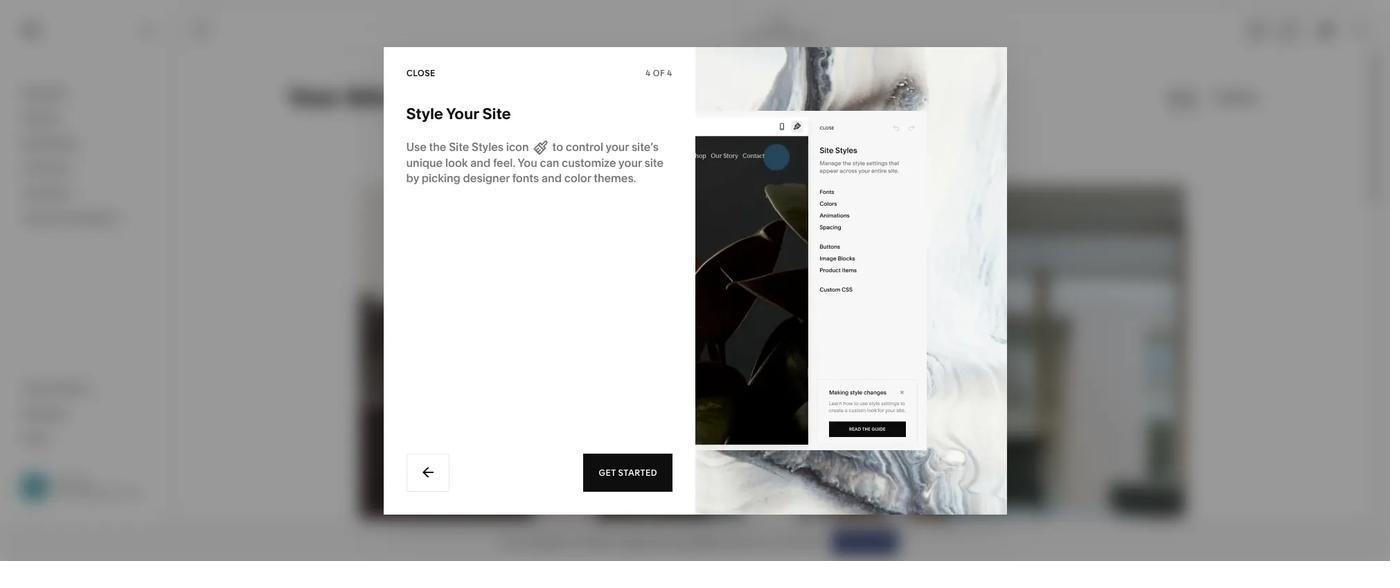 Task type: describe. For each thing, give the bounding box(es) containing it.
contacts link
[[23, 160, 154, 177]]

to inside to control your site's unique look and feel. you can customize your site by picking designer fonts and color themes.
[[553, 140, 564, 154]]

0 vertical spatial of
[[653, 68, 665, 78]]

site
[[645, 156, 664, 170]]

analytics
[[23, 186, 72, 200]]

started
[[618, 467, 657, 478]]

edit button
[[184, 17, 221, 43]]

control
[[566, 140, 604, 154]]

feel.
[[493, 156, 516, 170]]

color
[[565, 171, 592, 185]]

help link
[[23, 430, 48, 445]]

scheduling
[[59, 211, 119, 225]]

1 horizontal spatial and
[[542, 171, 562, 185]]

style your site
[[406, 104, 511, 123]]

site's
[[632, 140, 659, 154]]

0 vertical spatial your
[[446, 104, 479, 123]]

picking
[[422, 171, 461, 185]]

fonts
[[513, 171, 539, 185]]

use the site styles icon
[[406, 140, 529, 154]]

use
[[406, 140, 427, 154]]

0 horizontal spatial the
[[429, 140, 447, 154]]

portfolio
[[739, 30, 773, 41]]

0 horizontal spatial and
[[471, 156, 491, 170]]

library
[[55, 381, 92, 395]]

marketing link
[[23, 135, 154, 152]]

1 horizontal spatial your
[[501, 536, 521, 549]]

1 4 from the left
[[646, 68, 651, 78]]

brad
[[55, 476, 74, 486]]

out
[[753, 536, 768, 549]]

days.
[[590, 536, 614, 549]]

2 vertical spatial your
[[781, 536, 801, 549]]

acuity scheduling
[[23, 211, 119, 225]]

you
[[518, 156, 538, 170]]

now
[[659, 536, 679, 549]]

style
[[406, 104, 444, 123]]

styles
[[472, 140, 504, 154]]

to control your site's unique look and feel. you can customize your site by picking designer fonts and color themes.
[[406, 140, 664, 185]]

customize
[[562, 156, 617, 170]]

in
[[568, 536, 576, 549]]

settings
[[23, 406, 66, 420]]

2 4 from the left
[[668, 68, 673, 78]]

asset
[[23, 381, 53, 395]]

analytics link
[[23, 185, 154, 202]]

site.
[[803, 536, 822, 549]]

1 vertical spatial to
[[681, 536, 690, 549]]

close
[[406, 68, 436, 78]]



Task type: locate. For each thing, give the bounding box(es) containing it.
and
[[471, 156, 491, 170], [542, 171, 562, 185]]

1 vertical spatial the
[[710, 536, 725, 549]]

unique
[[406, 156, 443, 170]]

designer
[[463, 171, 510, 185]]

edit
[[193, 25, 212, 35]]

4 of 4
[[646, 68, 673, 78]]

contacts
[[23, 161, 71, 175]]

asset library link
[[23, 380, 154, 397]]

brad klo klobrad84@gmail.com
[[55, 476, 143, 497]]

ends
[[543, 536, 566, 549]]

your up use the site styles icon
[[446, 104, 479, 123]]

site for your
[[483, 104, 511, 123]]

look
[[446, 156, 468, 170]]

1 horizontal spatial to
[[681, 536, 690, 549]]

1 vertical spatial your
[[619, 156, 642, 170]]

website
[[23, 86, 66, 100]]

0 vertical spatial and
[[471, 156, 491, 170]]

asset library
[[23, 381, 92, 395]]

and up the designer on the top
[[471, 156, 491, 170]]

site for the
[[449, 140, 469, 154]]

icon
[[507, 140, 529, 154]]

your trial ends in 14 days. upgrade now to get the most out of your site.
[[501, 536, 822, 549]]

the right get on the bottom
[[710, 536, 725, 549]]

animation showing how to open the site styles panel on a squarespace site. image
[[695, 111, 927, 450]]

work portfolio · published
[[739, 19, 818, 41]]

your left "site's"
[[606, 140, 629, 154]]

of
[[653, 68, 665, 78], [770, 536, 779, 549]]

0 horizontal spatial 4
[[646, 68, 651, 78]]

0 horizontal spatial to
[[553, 140, 564, 154]]

acuity
[[23, 211, 56, 225]]

0 vertical spatial to
[[553, 140, 564, 154]]

1 horizontal spatial of
[[770, 536, 779, 549]]

1 horizontal spatial 4
[[668, 68, 673, 78]]

1 horizontal spatial site
[[483, 104, 511, 123]]

marketing
[[23, 136, 77, 150]]

selling
[[23, 111, 59, 125]]

site up styles
[[483, 104, 511, 123]]

klo
[[76, 476, 88, 486]]

selling link
[[23, 110, 154, 127]]

your left site.
[[781, 536, 801, 549]]

tab list
[[1242, 19, 1306, 41]]

1 vertical spatial and
[[542, 171, 562, 185]]

your
[[446, 104, 479, 123], [501, 536, 521, 549]]

most
[[727, 536, 750, 549]]

published
[[779, 30, 818, 41]]

0 horizontal spatial your
[[446, 104, 479, 123]]

to left get on the bottom
[[681, 536, 690, 549]]

get
[[599, 467, 616, 478]]

1 vertical spatial your
[[501, 536, 521, 549]]

0 vertical spatial the
[[429, 140, 447, 154]]

your up themes. at the top of page
[[619, 156, 642, 170]]

and down the can
[[542, 171, 562, 185]]

by
[[406, 171, 419, 185]]

1 vertical spatial site
[[449, 140, 469, 154]]

klobrad84@gmail.com
[[55, 487, 143, 497]]

to up the can
[[553, 140, 564, 154]]

themes.
[[594, 171, 637, 185]]

the up unique
[[429, 140, 447, 154]]

upgrade
[[617, 536, 657, 549]]

0 vertical spatial site
[[483, 104, 511, 123]]

0 vertical spatial your
[[606, 140, 629, 154]]

1 horizontal spatial the
[[710, 536, 725, 549]]

your
[[606, 140, 629, 154], [619, 156, 642, 170], [781, 536, 801, 549]]

0 horizontal spatial of
[[653, 68, 665, 78]]

get
[[692, 536, 708, 549]]

close button
[[406, 61, 436, 86]]

·
[[775, 30, 777, 41]]

your left the 'trial'
[[501, 536, 521, 549]]

help
[[23, 431, 48, 445]]

1 vertical spatial of
[[770, 536, 779, 549]]

website link
[[23, 85, 154, 102]]

get started
[[599, 467, 657, 478]]

14
[[579, 536, 588, 549]]

can
[[540, 156, 560, 170]]

4
[[646, 68, 651, 78], [668, 68, 673, 78]]

settings link
[[23, 405, 154, 422]]

to
[[553, 140, 564, 154], [681, 536, 690, 549]]

trial
[[524, 536, 541, 549]]

site
[[483, 104, 511, 123], [449, 140, 469, 154]]

work
[[768, 19, 789, 29]]

0 horizontal spatial site
[[449, 140, 469, 154]]

site up look
[[449, 140, 469, 154]]

get started button
[[584, 454, 673, 492]]

the
[[429, 140, 447, 154], [710, 536, 725, 549]]

acuity scheduling link
[[23, 210, 154, 227]]



Task type: vqa. For each thing, say whether or not it's contained in the screenshot.
Work
yes



